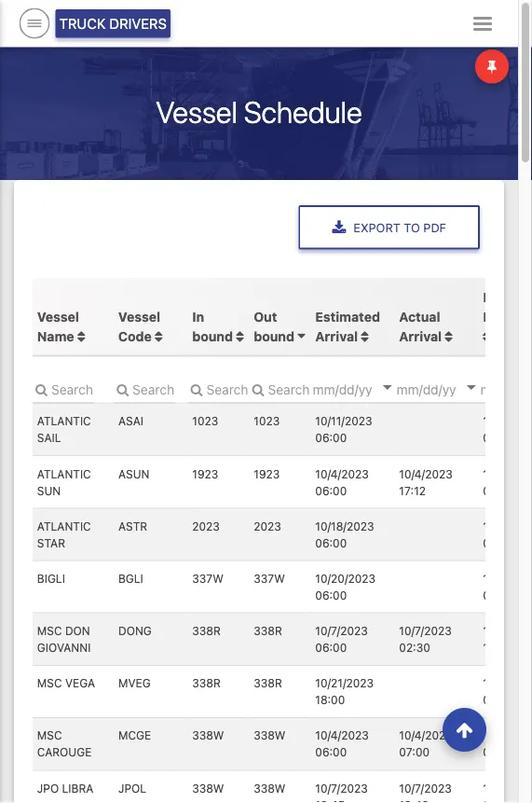 Task type: describe. For each thing, give the bounding box(es) containing it.
astr
[[118, 519, 147, 532]]

10/7/2023 02:30
[[400, 624, 452, 654]]

06:00 up 10/8/2023
[[484, 746, 515, 759]]

vessel for vessel code
[[118, 308, 160, 324]]

open calendar image
[[467, 385, 476, 389]]

10/5/2023 06:00 for 10/4/2023 17:12
[[484, 467, 533, 497]]

vessel schedule
[[156, 94, 362, 130]]

17:12
[[400, 483, 426, 497]]

jpo libra
[[37, 781, 94, 794]]

msc for msc vega
[[37, 676, 62, 689]]

truck drivers
[[59, 15, 167, 32]]

to
[[404, 220, 421, 234]]

msc for msc carouge
[[37, 729, 62, 742]]

name
[[37, 328, 74, 343]]

01:00
[[484, 536, 513, 549]]

don
[[65, 624, 90, 637]]

in bound
[[192, 308, 236, 343]]

1 1023 from the left
[[192, 414, 218, 427]]

10/11/2023
[[316, 414, 373, 427]]

arrival for estimated arrival
[[316, 328, 358, 343]]

10/4/2023 down 10/11/2023 06:00
[[316, 467, 369, 480]]

02:30
[[400, 641, 431, 654]]

truck drivers link
[[56, 9, 171, 38]]

export to pdf
[[354, 220, 447, 234]]

2 1023 from the left
[[254, 414, 280, 427]]

1 1923 from the left
[[192, 467, 219, 480]]

10/4/2023 up 17:12
[[400, 467, 453, 480]]

estimated arrival
[[316, 308, 381, 343]]

drivers
[[109, 15, 167, 32]]

10/20/2023
[[316, 571, 376, 585]]

asai
[[118, 414, 144, 427]]

10/7/2023 down 18:00
[[316, 781, 368, 794]]

10/21/202 06:00
[[484, 571, 533, 601]]

pdf
[[424, 220, 447, 234]]

vessel code
[[118, 308, 160, 343]]

open calendar image
[[383, 385, 392, 389]]

actual arrival
[[400, 308, 442, 343]]

export
[[354, 220, 401, 234]]

atlantic star
[[37, 519, 91, 549]]

10/19/202
[[484, 519, 533, 532]]

10/4/2023 06:00 for 17:12
[[316, 467, 369, 497]]

star
[[37, 536, 65, 549]]

bigli
[[37, 571, 65, 585]]

06:00 for 2023
[[316, 536, 347, 549]]

10/19/202 01:00
[[484, 519, 533, 549]]

10/12/202 03:00
[[484, 414, 533, 444]]

10/4/2023 06:00 for 07:00
[[316, 729, 369, 759]]

10/21/2023 18:00
[[316, 676, 374, 706]]

10/20/2023 06:00
[[316, 571, 376, 601]]

3 mm/dd/yy field from the left
[[479, 375, 533, 402]]

mcge
[[118, 729, 151, 742]]

atlantic sail
[[37, 414, 91, 444]]

10/4/2023 07:00
[[400, 729, 453, 759]]

schedule
[[244, 94, 362, 130]]

338r right mveg
[[192, 676, 221, 689]]

19:00
[[484, 641, 513, 654]]

vessel for vessel name
[[37, 308, 79, 324]]

arrival for actual arrival
[[400, 328, 442, 343]]

10/22/202
[[484, 676, 533, 689]]

estimated
[[316, 308, 381, 324]]



Task type: vqa. For each thing, say whether or not it's contained in the screenshot.
ON
no



Task type: locate. For each thing, give the bounding box(es) containing it.
1 2023 from the left
[[192, 519, 220, 532]]

06:00 down 10/21/202
[[484, 588, 515, 601]]

1 horizontal spatial arrival
[[400, 328, 442, 343]]

mm/dd/yy field for open calendar image
[[395, 375, 507, 402]]

2 10/4/2023 06:00 from the top
[[316, 729, 369, 759]]

0 vertical spatial msc
[[37, 624, 62, 637]]

msc carouge
[[37, 729, 92, 759]]

2 vertical spatial atlantic
[[37, 519, 91, 532]]

atlantic up sail
[[37, 414, 91, 427]]

10/7/2023 for 02:30
[[400, 624, 452, 637]]

atlantic for sail
[[37, 414, 91, 427]]

06:00 inside the 10/20/2023 06:00
[[316, 588, 347, 601]]

0 vertical spatial atlantic
[[37, 414, 91, 427]]

07:00
[[400, 746, 430, 759]]

2 mm/dd/yy field from the left
[[395, 375, 507, 402]]

0 horizontal spatial 1023
[[192, 414, 218, 427]]

0 vertical spatial 10/4/2023 06:00
[[316, 467, 369, 497]]

06:00 inside 10/11/2023 06:00
[[316, 431, 347, 444]]

out
[[254, 308, 277, 324]]

03:00 for 10/12/202 03:00
[[484, 431, 515, 444]]

bound down out
[[254, 328, 295, 343]]

03:00 down the 10/22/202
[[484, 693, 515, 706]]

estimate departu
[[484, 289, 533, 324]]

1 mm/dd/yy field from the left
[[311, 375, 423, 402]]

mm/dd/yy field for open calendar icon
[[311, 375, 423, 402]]

10/4/2023 down 18:00
[[316, 729, 369, 742]]

export to pdf link
[[299, 205, 480, 250]]

10/5/2023
[[484, 467, 533, 480], [484, 729, 533, 742]]

bound for in
[[192, 328, 233, 343]]

0 vertical spatial 10/5/2023 06:00
[[484, 467, 533, 497]]

10/7/2023
[[316, 624, 368, 637], [400, 624, 452, 637], [484, 624, 533, 637], [316, 781, 368, 794], [400, 781, 452, 794]]

truck
[[59, 15, 106, 32]]

1023
[[192, 414, 218, 427], [254, 414, 280, 427]]

10/4/2023 06:00 down 18:00
[[316, 729, 369, 759]]

1 atlantic from the top
[[37, 414, 91, 427]]

338r
[[192, 624, 221, 637], [254, 624, 283, 637], [192, 676, 221, 689], [254, 676, 283, 689]]

jpo
[[37, 781, 59, 794]]

10/5/2023 down 10/12/202 03:00
[[484, 467, 533, 480]]

2 vertical spatial msc
[[37, 729, 62, 742]]

2 2023 from the left
[[254, 519, 282, 532]]

mm/dd/yy field up 10/12/202
[[479, 375, 533, 402]]

atlantic up 'sun'
[[37, 467, 91, 480]]

2 03:00 from the top
[[484, 693, 515, 706]]

msc up carouge
[[37, 729, 62, 742]]

0 horizontal spatial 337w
[[192, 571, 224, 585]]

03:00 inside 10/12/202 03:00
[[484, 431, 515, 444]]

3 msc from the top
[[37, 729, 62, 742]]

1 337w from the left
[[192, 571, 224, 585]]

2 10/5/2023 from the top
[[484, 729, 533, 742]]

2 337w from the left
[[254, 571, 285, 585]]

338r left '10/21/2023'
[[254, 676, 283, 689]]

download image
[[333, 221, 346, 236]]

06:00 inside the 10/21/202 06:00
[[484, 588, 515, 601]]

bound inside in bound
[[192, 328, 233, 343]]

mm/dd/yy field
[[311, 375, 423, 402], [395, 375, 507, 402], [479, 375, 533, 402]]

2 arrival from the left
[[400, 328, 442, 343]]

1 bound from the left
[[192, 328, 233, 343]]

10/18/2023
[[316, 519, 375, 532]]

msc up giovanni
[[37, 624, 62, 637]]

03:00 for 10/22/202 03:00
[[484, 693, 515, 706]]

in
[[192, 308, 205, 324]]

atlantic up star
[[37, 519, 91, 532]]

06:00 for 338r
[[316, 641, 347, 654]]

10/12/202
[[484, 414, 533, 427]]

337w left 10/20/2023
[[254, 571, 285, 585]]

10/11/2023 06:00
[[316, 414, 373, 444]]

10/7/2023 06:00
[[316, 624, 368, 654]]

vessel name
[[37, 308, 79, 343]]

337w right bgli
[[192, 571, 224, 585]]

18:00
[[316, 693, 345, 706]]

dong
[[118, 624, 152, 637]]

2 10/5/2023 06:00 from the top
[[484, 729, 533, 759]]

3 atlantic from the top
[[37, 519, 91, 532]]

2023 left 10/18/2023
[[254, 519, 282, 532]]

0 horizontal spatial arrival
[[316, 328, 358, 343]]

atlantic
[[37, 414, 91, 427], [37, 467, 91, 480], [37, 519, 91, 532]]

10/5/2023 for 10/4/2023 17:12
[[484, 467, 533, 480]]

2 msc from the top
[[37, 676, 62, 689]]

06:00 for 337w
[[316, 588, 347, 601]]

msc don giovanni
[[37, 624, 91, 654]]

0 horizontal spatial 1923
[[192, 467, 219, 480]]

338r left 10/7/2023 06:00
[[254, 624, 283, 637]]

06:00 down 18:00
[[316, 746, 347, 759]]

arrival
[[316, 328, 358, 343], [400, 328, 442, 343]]

departu
[[484, 308, 533, 324]]

jpol
[[118, 781, 147, 794]]

337w
[[192, 571, 224, 585], [254, 571, 285, 585]]

asun
[[118, 467, 150, 480]]

10/21/2023
[[316, 676, 374, 689]]

10/7/2023 for 06:00
[[316, 624, 368, 637]]

10/4/2023
[[316, 467, 369, 480], [400, 467, 453, 480], [316, 729, 369, 742], [400, 729, 453, 742]]

1 10/5/2023 from the top
[[484, 467, 533, 480]]

0 horizontal spatial 2023
[[192, 519, 220, 532]]

10/7/2023 up 02:30
[[400, 624, 452, 637]]

03:00 inside 10/22/202 03:00
[[484, 693, 515, 706]]

msc
[[37, 624, 62, 637], [37, 676, 62, 689], [37, 729, 62, 742]]

atlantic sun
[[37, 467, 91, 497]]

06:00 inside 10/7/2023 06:00
[[316, 641, 347, 654]]

estimate
[[484, 289, 533, 304]]

bound
[[192, 328, 233, 343], [254, 328, 295, 343]]

10/4/2023 06:00 up 10/18/2023
[[316, 467, 369, 497]]

1 vertical spatial msc
[[37, 676, 62, 689]]

10/5/2023 06:00 up 10/19/202
[[484, 467, 533, 497]]

arrival down "estimated"
[[316, 328, 358, 343]]

06:00
[[316, 431, 347, 444], [316, 483, 347, 497], [484, 483, 515, 497], [316, 536, 347, 549], [316, 588, 347, 601], [484, 588, 515, 601], [316, 641, 347, 654], [316, 746, 347, 759], [484, 746, 515, 759]]

1 horizontal spatial 1023
[[254, 414, 280, 427]]

1 03:00 from the top
[[484, 431, 515, 444]]

bound down in
[[192, 328, 233, 343]]

1 arrival from the left
[[316, 328, 358, 343]]

2023 right astr
[[192, 519, 220, 532]]

msc left vega
[[37, 676, 62, 689]]

1 vertical spatial 10/4/2023 06:00
[[316, 729, 369, 759]]

06:00 down 10/18/2023
[[316, 536, 347, 549]]

vessel for vessel schedule
[[156, 94, 238, 130]]

10/7/2023 up the 19:00
[[484, 624, 533, 637]]

1 horizontal spatial 1923
[[254, 467, 280, 480]]

06:00 up 10/18/2023
[[316, 483, 347, 497]]

1 vertical spatial 10/5/2023
[[484, 729, 533, 742]]

msc vega
[[37, 676, 95, 689]]

vessel
[[156, 94, 238, 130], [37, 308, 79, 324], [118, 308, 160, 324]]

0 vertical spatial 03:00
[[484, 431, 515, 444]]

10/18/2023 06:00
[[316, 519, 375, 549]]

10/5/2023 06:00
[[484, 467, 533, 497], [484, 729, 533, 759]]

1923
[[192, 467, 219, 480], [254, 467, 280, 480]]

2 1923 from the left
[[254, 467, 280, 480]]

msc inside the msc carouge
[[37, 729, 62, 742]]

1 vertical spatial 10/5/2023 06:00
[[484, 729, 533, 759]]

2023
[[192, 519, 220, 532], [254, 519, 282, 532]]

06:00 down 10/20/2023
[[316, 588, 347, 601]]

vega
[[65, 676, 95, 689]]

10/22/202 03:00
[[484, 676, 533, 706]]

10/5/2023 for 10/4/2023 07:00
[[484, 729, 533, 742]]

bound for out
[[254, 328, 295, 343]]

libra
[[62, 781, 94, 794]]

10/7/2023 down the 10/20/2023 06:00
[[316, 624, 368, 637]]

2 atlantic from the top
[[37, 467, 91, 480]]

msc inside msc don giovanni
[[37, 624, 62, 637]]

None field
[[33, 375, 94, 402], [114, 375, 175, 402], [188, 375, 250, 402], [250, 375, 311, 402], [33, 375, 94, 402], [114, 375, 175, 402], [188, 375, 250, 402], [250, 375, 311, 402]]

1 horizontal spatial bound
[[254, 328, 295, 343]]

06:00 for 1023
[[316, 431, 347, 444]]

1 horizontal spatial 2023
[[254, 519, 282, 532]]

code
[[118, 328, 152, 343]]

actual
[[400, 308, 441, 324]]

arrival down actual
[[400, 328, 442, 343]]

1 10/5/2023 06:00 from the top
[[484, 467, 533, 497]]

10/7/2023 down '07:00'
[[400, 781, 452, 794]]

10/4/2023 17:12
[[400, 467, 453, 497]]

atlantic for star
[[37, 519, 91, 532]]

06:00 down 10/11/2023
[[316, 431, 347, 444]]

out bound
[[254, 308, 298, 343]]

mm/dd/yy field right open calendar icon
[[395, 375, 507, 402]]

10/5/2023 06:00 for 10/4/2023 07:00
[[484, 729, 533, 759]]

03:00 down 10/12/202
[[484, 431, 515, 444]]

06:00 up 10/19/202
[[484, 483, 515, 497]]

1 10/4/2023 06:00 from the top
[[316, 467, 369, 497]]

2 bound from the left
[[254, 328, 295, 343]]

10/8/2023
[[484, 781, 533, 794]]

1 horizontal spatial 337w
[[254, 571, 285, 585]]

mm/dd/yy field up 10/11/2023
[[311, 375, 423, 402]]

10/21/202
[[484, 571, 533, 585]]

10/4/2023 06:00
[[316, 467, 369, 497], [316, 729, 369, 759]]

10/7/2023 for 19:00
[[484, 624, 533, 637]]

msc for msc don giovanni
[[37, 624, 62, 637]]

1023 left 10/11/2023
[[254, 414, 280, 427]]

giovanni
[[37, 641, 91, 654]]

atlantic for sun
[[37, 467, 91, 480]]

338r right dong
[[192, 624, 221, 637]]

06:00 inside 10/18/2023 06:00
[[316, 536, 347, 549]]

mveg
[[118, 676, 151, 689]]

0 horizontal spatial bound
[[192, 328, 233, 343]]

0 vertical spatial 10/5/2023
[[484, 467, 533, 480]]

10/5/2023 06:00 up 10/8/2023
[[484, 729, 533, 759]]

bound inside "out bound"
[[254, 328, 295, 343]]

1 msc from the top
[[37, 624, 62, 637]]

arrival inside estimated arrival
[[316, 328, 358, 343]]

338w
[[192, 729, 224, 742], [254, 729, 286, 742], [192, 781, 224, 794], [254, 781, 286, 794]]

bgli
[[118, 571, 143, 585]]

06:00 for 338w
[[316, 746, 347, 759]]

1 vertical spatial 03:00
[[484, 693, 515, 706]]

06:00 for 1923
[[316, 483, 347, 497]]

1023 right asai
[[192, 414, 218, 427]]

03:00
[[484, 431, 515, 444], [484, 693, 515, 706]]

sun
[[37, 483, 61, 497]]

06:00 up '10/21/2023'
[[316, 641, 347, 654]]

1 vertical spatial atlantic
[[37, 467, 91, 480]]

sail
[[37, 431, 61, 444]]

10/7/2023 19:00
[[484, 624, 533, 654]]

10/4/2023 up '07:00'
[[400, 729, 453, 742]]

10/5/2023 down 10/22/202 03:00
[[484, 729, 533, 742]]

carouge
[[37, 746, 92, 759]]



